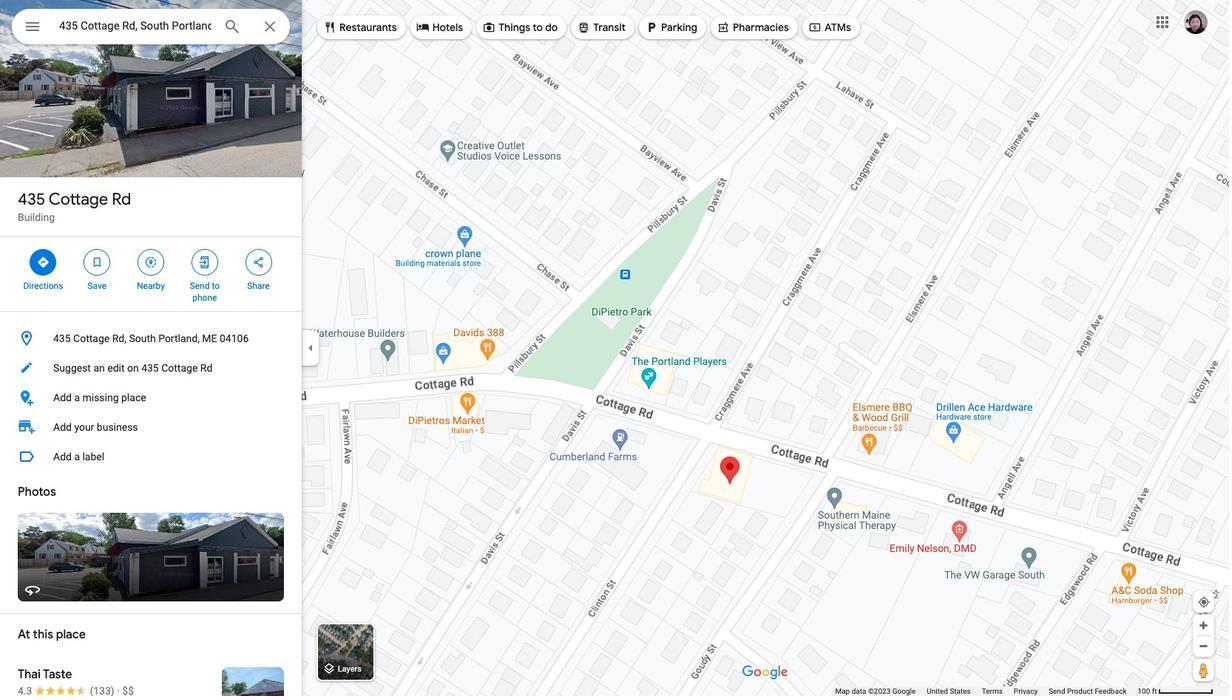Task type: vqa. For each thing, say whether or not it's contained in the screenshot.


Task type: describe. For each thing, give the bounding box(es) containing it.
states
[[950, 688, 971, 696]]

terms button
[[982, 687, 1003, 697]]

an
[[94, 362, 105, 374]]

zoom out image
[[1198, 641, 1209, 652]]

save
[[88, 281, 107, 291]]


[[808, 19, 822, 36]]

thai taste
[[18, 668, 72, 683]]


[[198, 254, 211, 271]]

label
[[82, 451, 104, 463]]

add for add your business
[[53, 422, 72, 433]]

rd inside 435 cottage rd building
[[112, 189, 131, 210]]

restaurants
[[340, 21, 397, 34]]

2 horizontal spatial 435
[[141, 362, 159, 374]]

show street view coverage image
[[1193, 660, 1215, 682]]

0 horizontal spatial place
[[56, 628, 86, 643]]

collapse side panel image
[[303, 340, 319, 357]]

show your location image
[[1198, 596, 1211, 610]]

send product feedback button
[[1049, 687, 1127, 697]]

 search field
[[12, 9, 290, 47]]

add a missing place button
[[0, 383, 302, 413]]


[[717, 19, 730, 36]]

google maps element
[[0, 0, 1229, 697]]

435 cottage rd, south portland, me 04106 button
[[0, 324, 302, 354]]

2 vertical spatial cottage
[[161, 362, 198, 374]]

data
[[852, 688, 867, 696]]


[[37, 254, 50, 271]]

share
[[247, 281, 270, 291]]

100
[[1138, 688, 1150, 696]]

united states button
[[927, 687, 971, 697]]

cottage for rd,
[[73, 333, 110, 345]]

product
[[1067, 688, 1093, 696]]

add a label button
[[0, 442, 302, 472]]

privacy
[[1014, 688, 1038, 696]]

435 cottage rd main content
[[0, 0, 302, 697]]


[[90, 254, 104, 271]]

add for add a label
[[53, 451, 72, 463]]

suggest
[[53, 362, 91, 374]]

435 Cottage Rd, South Portland, ME 04106 field
[[12, 9, 290, 44]]

photos
[[18, 485, 56, 500]]

transit
[[593, 21, 626, 34]]

things
[[499, 21, 530, 34]]

missing
[[82, 392, 119, 404]]

this
[[33, 628, 53, 643]]

google account: michele murakami  
(michele.murakami@adept.ai) image
[[1184, 10, 1208, 34]]

435 cottage rd building
[[18, 189, 131, 223]]

add a missing place
[[53, 392, 146, 404]]

united
[[927, 688, 948, 696]]


[[416, 19, 430, 36]]

rd,
[[112, 333, 126, 345]]

send for send to phone
[[190, 281, 210, 291]]

add a label
[[53, 451, 104, 463]]

edit
[[107, 362, 125, 374]]


[[577, 19, 590, 36]]

to inside  things to do
[[533, 21, 543, 34]]

actions for 435 cottage rd region
[[0, 237, 302, 311]]

 button
[[12, 9, 53, 47]]

map
[[835, 688, 850, 696]]

google
[[893, 688, 916, 696]]

taste
[[43, 668, 72, 683]]

04106
[[220, 333, 249, 345]]

business
[[97, 422, 138, 433]]



Task type: locate. For each thing, give the bounding box(es) containing it.
add down suggest
[[53, 392, 72, 404]]

cottage for rd
[[49, 189, 108, 210]]

1 horizontal spatial send
[[1049, 688, 1066, 696]]

add left the your in the bottom of the page
[[53, 422, 72, 433]]

to inside send to phone
[[212, 281, 220, 291]]


[[24, 16, 41, 37]]

pharmacies
[[733, 21, 789, 34]]

privacy button
[[1014, 687, 1038, 697]]

thai
[[18, 668, 41, 683]]


[[482, 19, 496, 36]]

a for missing
[[74, 392, 80, 404]]

at
[[18, 628, 30, 643]]

1 vertical spatial cottage
[[73, 333, 110, 345]]

send inside send to phone
[[190, 281, 210, 291]]

3 add from the top
[[53, 451, 72, 463]]

cottage
[[49, 189, 108, 210], [73, 333, 110, 345], [161, 362, 198, 374]]

1 horizontal spatial to
[[533, 21, 543, 34]]

a left missing
[[74, 392, 80, 404]]

footer containing map data ©2023 google
[[835, 687, 1138, 697]]

price: moderate image
[[122, 686, 134, 697]]

place right this
[[56, 628, 86, 643]]

terms
[[982, 688, 1003, 696]]

2 vertical spatial 435
[[141, 362, 159, 374]]

a left "label"
[[74, 451, 80, 463]]

 parking
[[645, 19, 698, 36]]

none field inside 435 cottage rd, south portland, me 04106 field
[[59, 17, 212, 35]]

footer
[[835, 687, 1138, 697]]

hotels
[[432, 21, 463, 34]]

feedback
[[1095, 688, 1127, 696]]

435 right on
[[141, 362, 159, 374]]

place
[[121, 392, 146, 404], [56, 628, 86, 643]]

send up the phone
[[190, 281, 210, 291]]

1 horizontal spatial 435
[[53, 333, 71, 345]]

rd
[[112, 189, 131, 210], [200, 362, 213, 374]]

add
[[53, 392, 72, 404], [53, 422, 72, 433], [53, 451, 72, 463]]

2 add from the top
[[53, 422, 72, 433]]

send
[[190, 281, 210, 291], [1049, 688, 1066, 696]]

0 vertical spatial send
[[190, 281, 210, 291]]

0 horizontal spatial rd
[[112, 189, 131, 210]]

435 for rd,
[[53, 333, 71, 345]]

add your business
[[53, 422, 138, 433]]

1 vertical spatial to
[[212, 281, 220, 291]]

1 vertical spatial send
[[1049, 688, 1066, 696]]

send to phone
[[190, 281, 220, 303]]

footer inside google maps element
[[835, 687, 1138, 697]]

©2023
[[868, 688, 891, 696]]


[[252, 254, 265, 271]]

435 inside 435 cottage rd building
[[18, 189, 45, 210]]

0 vertical spatial a
[[74, 392, 80, 404]]

0 vertical spatial rd
[[112, 189, 131, 210]]

send product feedback
[[1049, 688, 1127, 696]]

send left the product
[[1049, 688, 1066, 696]]

2 a from the top
[[74, 451, 80, 463]]

435 up suggest
[[53, 333, 71, 345]]

100 ft button
[[1138, 688, 1214, 696]]

add for add a missing place
[[53, 392, 72, 404]]

a
[[74, 392, 80, 404], [74, 451, 80, 463]]

me
[[202, 333, 217, 345]]

do
[[545, 21, 558, 34]]

to left do
[[533, 21, 543, 34]]

435 up building
[[18, 189, 45, 210]]

suggest an edit on 435 cottage rd button
[[0, 354, 302, 383]]

1 a from the top
[[74, 392, 80, 404]]

435 cottage rd, south portland, me 04106
[[53, 333, 249, 345]]

atms
[[825, 21, 851, 34]]

0 vertical spatial place
[[121, 392, 146, 404]]

united states
[[927, 688, 971, 696]]

south
[[129, 333, 156, 345]]

ft
[[1152, 688, 1157, 696]]


[[645, 19, 658, 36]]

directions
[[23, 281, 63, 291]]

to up the phone
[[212, 281, 220, 291]]

0 horizontal spatial to
[[212, 281, 220, 291]]

layers
[[338, 665, 362, 675]]

parking
[[661, 21, 698, 34]]

2 vertical spatial add
[[53, 451, 72, 463]]

0 vertical spatial add
[[53, 392, 72, 404]]

place down on
[[121, 392, 146, 404]]

1 horizontal spatial place
[[121, 392, 146, 404]]

0 horizontal spatial send
[[190, 281, 210, 291]]

cottage up building
[[49, 189, 108, 210]]


[[144, 254, 158, 271]]

nearby
[[137, 281, 165, 291]]

cottage inside 435 cottage rd building
[[49, 189, 108, 210]]

your
[[74, 422, 94, 433]]

suggest an edit on 435 cottage rd
[[53, 362, 213, 374]]

on
[[127, 362, 139, 374]]

zoom in image
[[1198, 621, 1209, 632]]

1 vertical spatial 435
[[53, 333, 71, 345]]

100 ft
[[1138, 688, 1157, 696]]

cottage down portland,
[[161, 362, 198, 374]]

to
[[533, 21, 543, 34], [212, 281, 220, 291]]

 restaurants
[[323, 19, 397, 36]]

0 vertical spatial cottage
[[49, 189, 108, 210]]

None field
[[59, 17, 212, 35]]

building
[[18, 212, 55, 223]]

1 vertical spatial a
[[74, 451, 80, 463]]

 transit
[[577, 19, 626, 36]]


[[323, 19, 337, 36]]

thai taste link
[[0, 656, 302, 697]]

send inside button
[[1049, 688, 1066, 696]]

at this place
[[18, 628, 86, 643]]

a for label
[[74, 451, 80, 463]]

place inside button
[[121, 392, 146, 404]]

1 add from the top
[[53, 392, 72, 404]]

1 vertical spatial place
[[56, 628, 86, 643]]

rd inside button
[[200, 362, 213, 374]]

cottage left rd,
[[73, 333, 110, 345]]

 hotels
[[416, 19, 463, 36]]

add left "label"
[[53, 451, 72, 463]]

1 vertical spatial add
[[53, 422, 72, 433]]

phone
[[192, 293, 217, 303]]

0 vertical spatial 435
[[18, 189, 45, 210]]

 things to do
[[482, 19, 558, 36]]

1 horizontal spatial rd
[[200, 362, 213, 374]]

add your business link
[[0, 413, 302, 442]]

map data ©2023 google
[[835, 688, 916, 696]]

4.3 stars 133 reviews image
[[18, 684, 114, 697]]

0 horizontal spatial 435
[[18, 189, 45, 210]]

0 vertical spatial to
[[533, 21, 543, 34]]

435 for rd
[[18, 189, 45, 210]]

1 vertical spatial rd
[[200, 362, 213, 374]]

435
[[18, 189, 45, 210], [53, 333, 71, 345], [141, 362, 159, 374]]

 atms
[[808, 19, 851, 36]]

 pharmacies
[[717, 19, 789, 36]]

send for send product feedback
[[1049, 688, 1066, 696]]

portland,
[[158, 333, 200, 345]]



